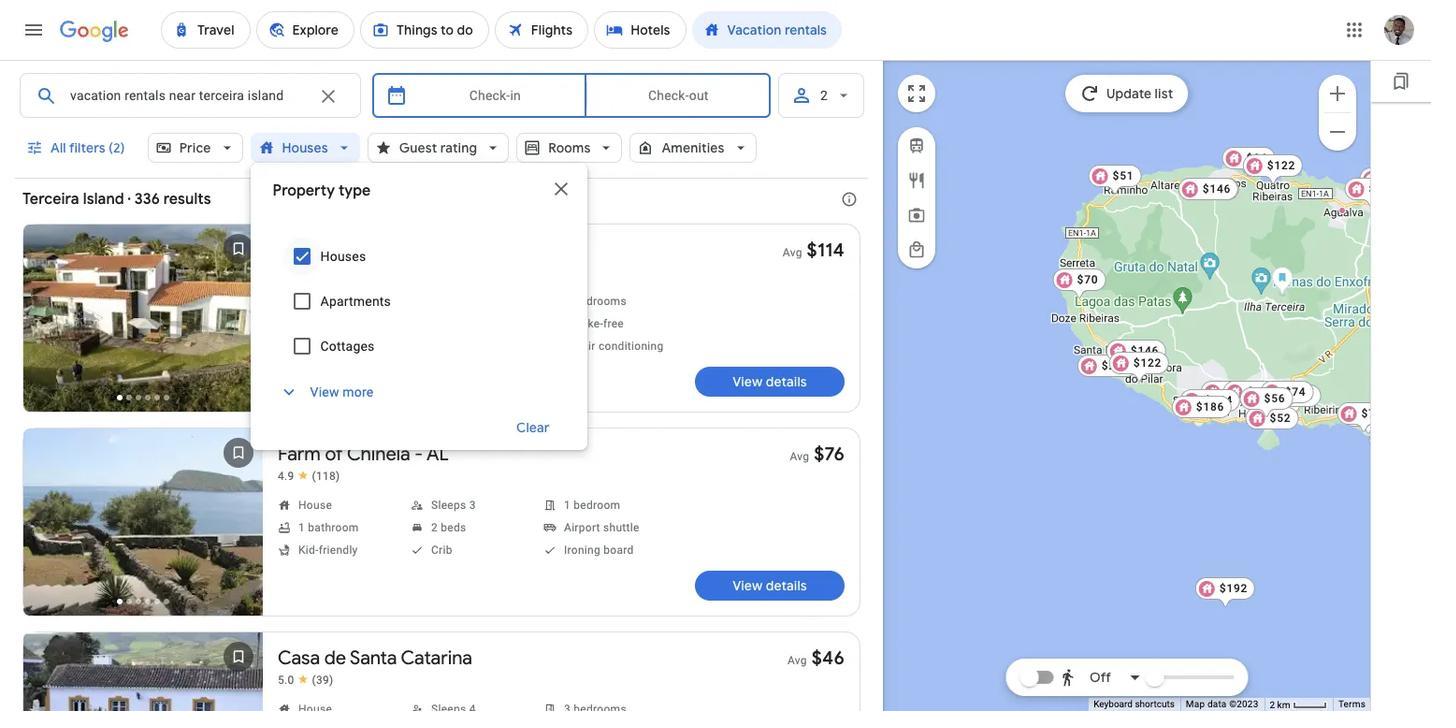 Task type: locate. For each thing, give the bounding box(es) containing it.
2 vertical spatial photo 1 image
[[23, 633, 263, 711]]

0 horizontal spatial $114
[[807, 239, 845, 262]]

$74
[[1285, 386, 1307, 399]]

3 photos list from the top
[[23, 633, 263, 711]]

1 vertical spatial view details
[[733, 577, 807, 594]]

0 horizontal spatial $146 link
[[1107, 340, 1167, 371]]

$117
[[1268, 159, 1296, 172]]

details up the avg $46 at the bottom
[[766, 577, 807, 594]]

avg for $114
[[783, 246, 803, 259]]

2
[[821, 88, 828, 103], [1270, 700, 1276, 710]]

view details link up the avg $76
[[695, 367, 845, 397]]

clear button
[[494, 405, 572, 450]]

cottages
[[321, 339, 375, 354]]

1 vertical spatial $114
[[1226, 386, 1254, 399]]

view more
[[310, 385, 374, 400]]

terceira island · 336 results
[[22, 190, 211, 209]]

1 vertical spatial $122
[[1134, 357, 1162, 370]]

1 vertical spatial houses
[[321, 249, 366, 264]]

avg inside the avg $76
[[790, 450, 810, 463]]

update list button
[[1066, 75, 1189, 112]]

$46 inside map region
[[1367, 409, 1388, 422]]

$186 link
[[1172, 396, 1233, 418]]

terceira
[[22, 190, 79, 209]]

2 vertical spatial avg
[[788, 654, 807, 667]]

0 vertical spatial houses
[[282, 139, 328, 156]]

1 photo 1 image from the top
[[23, 225, 263, 412]]

0 vertical spatial 4.9
[[278, 266, 294, 279]]

1 horizontal spatial $114
[[1226, 386, 1254, 399]]

0 vertical spatial $146 link
[[1179, 178, 1239, 200]]

$46 link
[[1342, 404, 1396, 436]]

$86
[[1247, 152, 1268, 165]]

1 vertical spatial view details link
[[695, 571, 845, 601]]

1 vertical spatial 4.9
[[278, 470, 294, 483]]

4.9
[[278, 266, 294, 279], [278, 470, 294, 483]]

view details up the avg $76
[[733, 373, 807, 390]]

$304
[[1204, 182, 1233, 196]]

$74 link
[[1261, 381, 1314, 413]]

1 view details from the top
[[733, 373, 807, 390]]

view details link for $114
[[695, 367, 845, 397]]

$122 for rightmost $122 link
[[1268, 159, 1296, 172]]

0 vertical spatial $70
[[1078, 273, 1099, 286]]

1 horizontal spatial $70
[[1362, 407, 1383, 420]]

0 horizontal spatial $122 link
[[1110, 352, 1170, 384]]

2 inside popup button
[[821, 88, 828, 103]]

$146 link
[[1179, 178, 1239, 200], [1107, 340, 1167, 371]]

2 left km on the bottom right of the page
[[1270, 700, 1276, 710]]

2 km
[[1270, 700, 1293, 710]]

2 details from the top
[[766, 577, 807, 594]]

0 horizontal spatial $70
[[1078, 273, 1099, 286]]

view details button for $114
[[695, 367, 845, 397]]

4.9 inside image
[[278, 266, 294, 279]]

2 vertical spatial photos list
[[23, 633, 263, 711]]

$122 for the leftmost $122 link
[[1134, 357, 1162, 370]]

$63
[[1248, 386, 1269, 399], [1293, 389, 1314, 402]]

0 vertical spatial view details button
[[695, 367, 845, 397]]

2 photos list from the top
[[23, 429, 263, 632]]

view more button
[[275, 383, 386, 401]]

1 horizontal spatial 2
[[1270, 700, 1276, 710]]

view details button
[[695, 367, 845, 397], [695, 571, 845, 601]]

0 horizontal spatial $122
[[1134, 357, 1162, 370]]

next image
[[216, 503, 261, 548]]

0 vertical spatial view details
[[733, 373, 807, 390]]

$192 link
[[1196, 577, 1256, 609]]

$70
[[1078, 273, 1099, 286], [1362, 407, 1383, 420]]

1 vertical spatial photo 1 image
[[23, 429, 263, 616]]

avg inside avg $114
[[783, 246, 803, 259]]

2 4.9 from the top
[[278, 470, 294, 483]]

$76
[[814, 443, 845, 466]]

learn more about these results image
[[827, 177, 872, 222]]

houses up the property
[[282, 139, 328, 156]]

photo 1 image
[[23, 225, 263, 412], [23, 429, 263, 616], [23, 633, 263, 711]]

view details link up the avg $46 at the bottom
[[695, 571, 845, 601]]

farm of chinela - al, $76 image
[[1370, 430, 1423, 452]]

1 horizontal spatial $122
[[1268, 159, 1296, 172]]

view details link
[[695, 367, 845, 397], [695, 571, 845, 601]]

save vale dos milhafres to collection image
[[216, 226, 261, 271]]

$117 link
[[1243, 154, 1304, 186]]

(2)
[[109, 139, 125, 156]]

$122
[[1268, 159, 1296, 172], [1134, 357, 1162, 370]]

$146
[[1203, 182, 1232, 196], [1131, 344, 1160, 357]]

houses up (32)
[[321, 249, 366, 264]]

0 vertical spatial $122
[[1268, 159, 1296, 172]]

1 photos list from the top
[[23, 225, 263, 428]]

4.9 out of 5 stars from 118 reviews image
[[278, 469, 340, 484]]

1 4.9 from the top
[[278, 266, 294, 279]]

type
[[339, 182, 371, 200]]

avg
[[783, 246, 803, 259], [790, 450, 810, 463], [788, 654, 807, 667]]

Search for places, hotels and more text field
[[69, 74, 306, 117]]

1 view details button from the top
[[695, 367, 845, 397]]

1 vertical spatial $122 link
[[1110, 352, 1170, 384]]

$70 link
[[1053, 269, 1106, 300], [1338, 402, 1391, 434]]

0 vertical spatial avg
[[783, 246, 803, 259]]

avg $46
[[788, 647, 845, 670]]

0 vertical spatial $122 link
[[1243, 154, 1304, 186]]

$70 link up $212 link
[[1053, 269, 1106, 300]]

1 vertical spatial $46
[[812, 647, 845, 670]]

0 horizontal spatial 2
[[821, 88, 828, 103]]

keyboard shortcuts
[[1094, 699, 1175, 709]]

terms
[[1339, 699, 1366, 709]]

1 vertical spatial photos list
[[23, 429, 263, 632]]

save casa de santa catarina to collection image
[[216, 634, 261, 679]]

1 vertical spatial details
[[766, 577, 807, 594]]

$52 link
[[1246, 407, 1299, 430]]

rooms
[[549, 139, 591, 156]]

4.9 for $76
[[278, 470, 294, 483]]

property type
[[273, 182, 371, 200]]

$46
[[1367, 409, 1388, 422], [812, 647, 845, 670]]

2 button
[[778, 73, 865, 118]]

4.9 left (118)
[[278, 470, 294, 483]]

algar do carvão image
[[1272, 267, 1294, 297]]

$70 up $212 link
[[1078, 273, 1099, 286]]

view larger map image
[[906, 82, 928, 105]]

4.9 for $114
[[278, 266, 294, 279]]

$114 link
[[1201, 381, 1262, 413]]

1 vertical spatial $70 link
[[1338, 402, 1391, 434]]

all
[[51, 139, 66, 156]]

2 view details link from the top
[[695, 571, 845, 601]]

1 details from the top
[[766, 373, 807, 390]]

view details up the avg $46 at the bottom
[[733, 577, 807, 594]]

map
[[1186, 699, 1205, 709]]

rating
[[440, 139, 477, 156]]

0 vertical spatial 2
[[821, 88, 828, 103]]

4.9 left (32)
[[278, 266, 294, 279]]

view details button up the avg $76
[[695, 367, 845, 397]]

$70 link right $74 link
[[1338, 402, 1391, 434]]

zoom in map image
[[1327, 82, 1349, 104]]

0 vertical spatial $70 link
[[1053, 269, 1106, 300]]

price button
[[148, 125, 243, 170]]

price
[[179, 139, 211, 156]]

$122 link
[[1243, 154, 1304, 186], [1110, 352, 1170, 384]]

(39)
[[312, 674, 334, 687]]

4.9 inside image
[[278, 470, 294, 483]]

1 vertical spatial $146
[[1131, 344, 1160, 357]]

$186
[[1197, 401, 1225, 414]]

0 vertical spatial photos list
[[23, 225, 263, 428]]

Check-in text field
[[419, 74, 571, 117]]

$63 link
[[1224, 381, 1277, 413], [1268, 385, 1322, 407]]

(32)
[[312, 266, 334, 279]]

details
[[766, 373, 807, 390], [766, 577, 807, 594]]

photos list for $114
[[23, 225, 263, 428]]

2 left the view larger map icon
[[821, 88, 828, 103]]

1 vertical spatial avg
[[790, 450, 810, 463]]

$51
[[1113, 169, 1135, 182]]

1 vertical spatial 2
[[1270, 700, 1276, 710]]

2 for 2 km
[[1270, 700, 1276, 710]]

photos list for $46
[[23, 633, 263, 711]]

$192
[[1220, 582, 1249, 595]]

1 view details link from the top
[[695, 367, 845, 397]]

1 horizontal spatial $122 link
[[1243, 154, 1304, 186]]

data
[[1208, 699, 1227, 709]]

details up the avg $76
[[766, 373, 807, 390]]

0 horizontal spatial $146
[[1131, 344, 1160, 357]]

sawmill azores image
[[1339, 207, 1347, 214]]

map region
[[762, 0, 1432, 711]]

0 vertical spatial details
[[766, 373, 807, 390]]

1 horizontal spatial $63
[[1293, 389, 1314, 402]]

1 vertical spatial $70
[[1362, 407, 1383, 420]]

0 vertical spatial view details link
[[695, 367, 845, 397]]

view details button for $76
[[695, 571, 845, 601]]

0 vertical spatial photo 1 image
[[23, 225, 263, 412]]

photos list
[[23, 225, 263, 428], [23, 429, 263, 632], [23, 633, 263, 711]]

view details button up the avg $46 at the bottom
[[695, 571, 845, 601]]

2 inside "button"
[[1270, 700, 1276, 710]]

2 photo 1 image from the top
[[23, 429, 263, 616]]

1 horizontal spatial $46
[[1367, 409, 1388, 422]]

update list
[[1107, 85, 1174, 102]]

view
[[733, 373, 763, 390], [310, 385, 339, 400], [733, 577, 763, 594]]

2 view details button from the top
[[695, 571, 845, 601]]

3 photo 1 image from the top
[[23, 633, 263, 711]]

$70 up farm of chinela - al, $76 image
[[1362, 407, 1383, 420]]

2 view details from the top
[[733, 577, 807, 594]]

4.9 out of 5 stars from 32 reviews image
[[278, 265, 334, 280]]

quinta da nasce água- twin 7 image
[[1278, 380, 1286, 387]]

1 vertical spatial view details button
[[695, 571, 845, 601]]

0 vertical spatial $146
[[1203, 182, 1232, 196]]

houses
[[282, 139, 328, 156], [321, 249, 366, 264]]

avg inside the avg $46
[[788, 654, 807, 667]]

5 out of 5 stars from 39 reviews image
[[278, 673, 334, 688]]

0 vertical spatial $46
[[1367, 409, 1388, 422]]

1 horizontal spatial $146
[[1203, 182, 1232, 196]]

view details
[[733, 373, 807, 390], [733, 577, 807, 594]]



Task type: describe. For each thing, give the bounding box(es) containing it.
avg for $46
[[788, 654, 807, 667]]

results
[[163, 190, 211, 209]]

details for $114
[[766, 373, 807, 390]]

avg for $76
[[790, 450, 810, 463]]

filters
[[69, 139, 105, 156]]

save farm of chinela - al to collection image
[[216, 430, 261, 475]]

$144
[[1205, 394, 1234, 407]]

main menu image
[[22, 19, 45, 41]]

rooms button
[[517, 125, 623, 170]]

view details for $114
[[733, 373, 807, 390]]

2 km button
[[1265, 698, 1333, 711]]

all filters (2)
[[51, 139, 125, 156]]

0 vertical spatial $114
[[807, 239, 845, 262]]

0 horizontal spatial $70 link
[[1053, 269, 1106, 300]]

view for $76
[[733, 577, 763, 594]]

$52
[[1270, 412, 1292, 425]]

$142
[[1270, 388, 1298, 401]]

guest rating
[[399, 139, 477, 156]]

5.0
[[278, 674, 294, 687]]

clear image
[[317, 85, 340, 108]]

view details for $76
[[733, 577, 807, 594]]

view inside button
[[310, 385, 339, 400]]

©2023
[[1230, 699, 1259, 709]]

off button
[[1056, 655, 1148, 700]]

amenities button
[[630, 125, 757, 170]]

$304 link
[[1180, 178, 1240, 200]]

houses button
[[250, 125, 360, 170]]

amenities
[[662, 139, 725, 156]]

1 horizontal spatial $70 link
[[1338, 402, 1391, 434]]

1 vertical spatial $146 link
[[1107, 340, 1167, 371]]

details for $76
[[766, 577, 807, 594]]

island · 336
[[83, 190, 160, 209]]

1 horizontal spatial $146 link
[[1179, 178, 1239, 200]]

view details link for $76
[[695, 571, 845, 601]]

avg $114
[[783, 239, 845, 262]]

avg $76
[[790, 443, 845, 466]]

guest rating button
[[367, 125, 509, 170]]

map data ©2023
[[1186, 699, 1259, 709]]

shortcuts
[[1135, 699, 1175, 709]]

keyboard
[[1094, 699, 1133, 709]]

terms link
[[1339, 699, 1366, 709]]

photo 1 image for $46
[[23, 633, 263, 711]]

photo 1 image for $76
[[23, 429, 263, 616]]

next image
[[216, 299, 261, 344]]

all filters (2) button
[[15, 125, 140, 170]]

zoom out map image
[[1327, 120, 1349, 143]]

(118)
[[312, 470, 340, 483]]

$64
[[1370, 182, 1391, 196]]

quinta da nasce água- twin 6 image
[[1278, 381, 1286, 388]]

houses inside popup button
[[282, 139, 328, 156]]

0 horizontal spatial $63
[[1248, 386, 1269, 399]]

$56
[[1265, 392, 1286, 405]]

keyboard shortcuts button
[[1094, 698, 1175, 711]]

$51 link
[[1089, 165, 1142, 197]]

0 horizontal spatial $46
[[812, 647, 845, 670]]

$142 link
[[1245, 384, 1306, 415]]

$28 link
[[1248, 392, 1301, 424]]

photo 1 image for $114
[[23, 225, 263, 412]]

apartments
[[321, 294, 391, 309]]

close dialog image
[[550, 178, 572, 200]]

km
[[1278, 700, 1291, 710]]

$144 link
[[1181, 389, 1241, 421]]

2 for 2
[[821, 88, 828, 103]]

photos list for $76
[[23, 429, 263, 632]]

clear
[[516, 419, 550, 436]]

$64 link
[[1345, 178, 1398, 210]]

list
[[1156, 85, 1174, 102]]

$86 link
[[1223, 147, 1276, 179]]

$212 link
[[1078, 355, 1138, 377]]

view for $114
[[733, 373, 763, 390]]

guest
[[399, 139, 437, 156]]

Check-out text field
[[601, 74, 756, 117]]

more
[[343, 385, 374, 400]]

update
[[1107, 85, 1152, 102]]

property
[[273, 182, 335, 200]]

filters form
[[15, 60, 868, 450]]

$114 inside $114 link
[[1226, 386, 1254, 399]]

back image
[[25, 503, 70, 548]]

$212
[[1102, 359, 1131, 372]]

$28
[[1272, 397, 1294, 410]]

off
[[1090, 669, 1112, 686]]

$56 link
[[1240, 387, 1294, 419]]

back image
[[25, 299, 70, 344]]



Task type: vqa. For each thing, say whether or not it's contained in the screenshot.
"Terms" Link
yes



